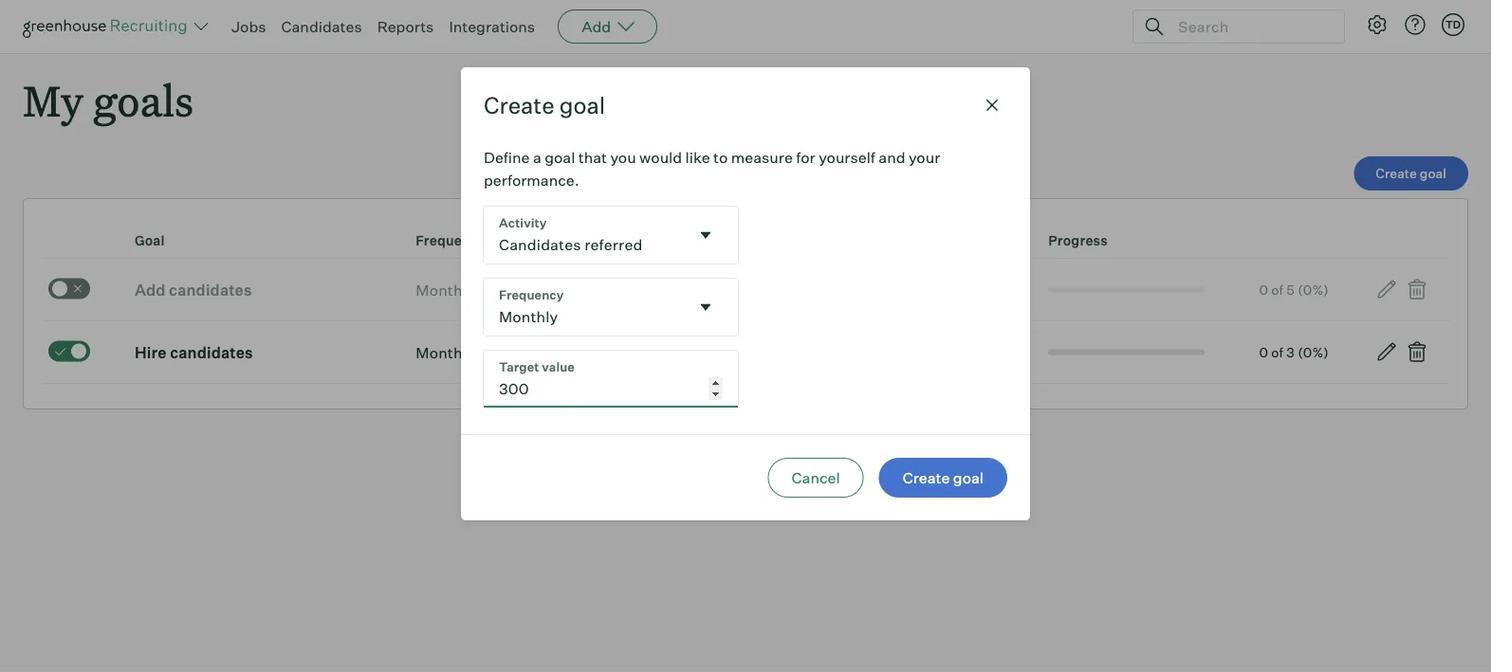Task type: describe. For each thing, give the bounding box(es) containing it.
2 toggle flyout image from the top
[[696, 298, 715, 317]]

greenhouse recruiting image
[[23, 15, 194, 38]]

monthly for hire candidates
[[416, 343, 475, 362]]

candidates for hire candidates
[[170, 343, 253, 362]]

yourself
[[819, 148, 876, 167]]

remove goal icon image for hire candidates
[[1406, 341, 1429, 364]]

time period
[[627, 233, 706, 249]]

for
[[796, 148, 816, 167]]

monthly for add candidates
[[416, 281, 475, 300]]

reports
[[377, 17, 434, 36]]

edit goal icon image for hire candidates
[[1376, 341, 1398, 364]]

frequency
[[416, 233, 486, 249]]

td
[[1446, 18, 1461, 31]]

0 for add candidates
[[1259, 281, 1269, 298]]

goal inside define a goal that you would like to measure for yourself and your performance.
[[545, 148, 575, 167]]

- for hire candidates
[[760, 343, 767, 362]]

0 of 5 (0%)
[[1259, 281, 1329, 298]]

0 for hire candidates
[[1259, 344, 1269, 361]]

define a goal that you would like to measure for yourself and your performance.
[[484, 148, 940, 190]]

remove goal icon image for add candidates
[[1406, 278, 1429, 301]]

1, for add candidates
[[705, 281, 716, 300]]

measure
[[731, 148, 793, 167]]

5
[[1287, 281, 1295, 298]]

2 horizontal spatial create
[[1376, 165, 1417, 182]]

candidates link
[[281, 17, 362, 36]]

2 vertical spatial create
[[903, 469, 950, 488]]

cancel button
[[768, 458, 864, 498]]

1 toggle flyout image from the top
[[696, 226, 715, 245]]

(0%) for hire candidates
[[1298, 344, 1329, 361]]

0 vertical spatial create
[[484, 91, 555, 119]]

define
[[484, 148, 530, 167]]

like
[[686, 148, 710, 167]]

your
[[909, 148, 940, 167]]

0 vertical spatial create goal button
[[1354, 157, 1469, 191]]

progress bar for add candidates
[[1049, 287, 1205, 293]]

1 horizontal spatial create goal
[[903, 469, 984, 488]]

add candidates
[[135, 281, 252, 300]]

period
[[664, 233, 706, 249]]

goal
[[135, 233, 165, 249]]

jobs
[[231, 17, 266, 36]]



Task type: vqa. For each thing, say whether or not it's contained in the screenshot.
first Progress Bar from the bottom
yes



Task type: locate. For each thing, give the bounding box(es) containing it.
0 vertical spatial 30,
[[849, 281, 873, 300]]

None checkbox
[[48, 279, 90, 300]]

create goal
[[484, 91, 605, 119], [1376, 165, 1447, 182], [903, 469, 984, 488]]

3
[[1287, 344, 1295, 361]]

progress bar
[[1049, 287, 1205, 293], [1049, 350, 1205, 355]]

0 vertical spatial edit goal icon image
[[1376, 278, 1398, 301]]

hire candidates
[[135, 343, 253, 362]]

1 vertical spatial 30,
[[849, 343, 873, 362]]

of left 3 at the bottom right
[[1272, 344, 1284, 361]]

None number field
[[484, 351, 738, 408]]

2 30, from the top
[[849, 343, 873, 362]]

create goal button
[[1354, 157, 1469, 191], [879, 458, 1008, 498]]

2 of from the top
[[1272, 344, 1284, 361]]

1 edit goal icon image from the top
[[1376, 278, 1398, 301]]

None text field
[[484, 207, 689, 264]]

edit goal icon image
[[1376, 278, 1398, 301], [1376, 341, 1398, 364]]

2 horizontal spatial create goal
[[1376, 165, 1447, 182]]

of for add candidates
[[1272, 281, 1284, 298]]

create
[[484, 91, 555, 119], [1376, 165, 1417, 182], [903, 469, 950, 488]]

that
[[579, 148, 607, 167]]

edit goal icon image for add candidates
[[1376, 278, 1398, 301]]

0
[[1259, 281, 1269, 298], [1259, 344, 1269, 361]]

integrations link
[[449, 17, 535, 36]]

0 of 3 (0%)
[[1259, 344, 1329, 361]]

- for add candidates
[[760, 281, 767, 300]]

None field
[[484, 207, 738, 264], [484, 279, 738, 336], [484, 207, 738, 264], [484, 279, 738, 336]]

2 (0%) from the top
[[1298, 344, 1329, 361]]

a
[[533, 148, 541, 167]]

1 vertical spatial create goal button
[[879, 458, 1008, 498]]

2 remove goal icon image from the top
[[1406, 341, 1429, 364]]

1 1, from the top
[[705, 281, 716, 300]]

1 vertical spatial create goal
[[1376, 165, 1447, 182]]

toggle flyout image right time
[[696, 226, 715, 245]]

None checkbox
[[48, 341, 90, 362]]

close modal icon image
[[981, 94, 1004, 117]]

candidates for add candidates
[[169, 281, 252, 300]]

would
[[640, 148, 682, 167]]

1 horizontal spatial create
[[903, 469, 950, 488]]

0 vertical spatial november 1, 2023 - november 30, 2023
[[627, 281, 914, 300]]

0 vertical spatial candidates
[[169, 281, 252, 300]]

of left 5 at the right top of page
[[1272, 281, 1284, 298]]

30, for hire candidates
[[849, 343, 873, 362]]

0 vertical spatial (0%)
[[1298, 281, 1329, 298]]

0 vertical spatial of
[[1272, 281, 1284, 298]]

remove goal icon image
[[1406, 278, 1429, 301], [1406, 341, 1429, 364]]

1 0 from the top
[[1259, 281, 1269, 298]]

candidates right the hire
[[170, 343, 253, 362]]

candidates
[[169, 281, 252, 300], [170, 343, 253, 362]]

1 vertical spatial toggle flyout image
[[696, 298, 715, 317]]

1 vertical spatial candidates
[[170, 343, 253, 362]]

(0%) right 3 at the bottom right
[[1298, 344, 1329, 361]]

1 vertical spatial progress bar
[[1049, 350, 1205, 355]]

1 vertical spatial edit goal icon image
[[1376, 341, 1398, 364]]

november 1, 2023 - november 30, 2023
[[627, 281, 914, 300], [627, 343, 914, 362]]

0 horizontal spatial add
[[135, 281, 166, 300]]

add button
[[558, 9, 658, 44]]

candidates
[[281, 17, 362, 36]]

0 vertical spatial add
[[582, 17, 611, 36]]

1 vertical spatial monthly
[[416, 343, 475, 362]]

progress
[[1049, 233, 1108, 249]]

2023
[[719, 281, 756, 300], [876, 281, 914, 300], [719, 343, 756, 362], [876, 343, 914, 362]]

edit goal icon image right the 0 of 5 (0%)
[[1376, 278, 1398, 301]]

goals
[[93, 72, 194, 128]]

2 vertical spatial create goal
[[903, 469, 984, 488]]

(0%) for add candidates
[[1298, 281, 1329, 298]]

None text field
[[484, 279, 689, 336]]

0 vertical spatial -
[[760, 281, 767, 300]]

add
[[582, 17, 611, 36], [135, 281, 166, 300]]

my
[[23, 72, 83, 128]]

Search text field
[[1174, 13, 1327, 40]]

2 0 from the top
[[1259, 344, 1269, 361]]

0 vertical spatial 1,
[[705, 281, 716, 300]]

30, for add candidates
[[849, 281, 873, 300]]

1 - from the top
[[760, 281, 767, 300]]

2 1, from the top
[[705, 343, 716, 362]]

performance.
[[484, 171, 579, 190]]

november 1, 2023 - november 30, 2023 for add candidates
[[627, 281, 914, 300]]

1 vertical spatial create
[[1376, 165, 1417, 182]]

2 - from the top
[[760, 343, 767, 362]]

td button
[[1442, 13, 1465, 36]]

toggle flyout image
[[696, 226, 715, 245], [696, 298, 715, 317]]

2 monthly from the top
[[416, 343, 475, 362]]

add for add candidates
[[135, 281, 166, 300]]

1 vertical spatial remove goal icon image
[[1406, 341, 1429, 364]]

add inside popup button
[[582, 17, 611, 36]]

-
[[760, 281, 767, 300], [760, 343, 767, 362]]

1 monthly from the top
[[416, 281, 475, 300]]

november 1, 2023 - november 30, 2023 for hire candidates
[[627, 343, 914, 362]]

to
[[714, 148, 728, 167]]

reports link
[[377, 17, 434, 36]]

1 horizontal spatial add
[[582, 17, 611, 36]]

0 horizontal spatial create goal
[[484, 91, 605, 119]]

0 horizontal spatial create goal button
[[879, 458, 1008, 498]]

jobs link
[[231, 17, 266, 36]]

1 progress bar from the top
[[1049, 287, 1205, 293]]

2 progress bar from the top
[[1049, 350, 1205, 355]]

2 edit goal icon image from the top
[[1376, 341, 1398, 364]]

0 vertical spatial 0
[[1259, 281, 1269, 298]]

edit goal icon image right 0 of 3 (0%)
[[1376, 341, 1398, 364]]

toggle flyout image down period
[[696, 298, 715, 317]]

progress bar for hire candidates
[[1049, 350, 1205, 355]]

0 left 5 at the right top of page
[[1259, 281, 1269, 298]]

add for add
[[582, 17, 611, 36]]

1 vertical spatial add
[[135, 281, 166, 300]]

you
[[610, 148, 636, 167]]

1 november 1, 2023 - november 30, 2023 from the top
[[627, 281, 914, 300]]

0 vertical spatial progress bar
[[1049, 287, 1205, 293]]

and
[[879, 148, 906, 167]]

30,
[[849, 281, 873, 300], [849, 343, 873, 362]]

november
[[627, 281, 702, 300], [770, 281, 845, 300], [627, 343, 702, 362], [770, 343, 845, 362]]

1 vertical spatial november 1, 2023 - november 30, 2023
[[627, 343, 914, 362]]

1 vertical spatial 0
[[1259, 344, 1269, 361]]

goal
[[559, 91, 605, 119], [545, 148, 575, 167], [1420, 165, 1447, 182], [953, 469, 984, 488]]

0 vertical spatial toggle flyout image
[[696, 226, 715, 245]]

(0%)
[[1298, 281, 1329, 298], [1298, 344, 1329, 361]]

0 vertical spatial create goal
[[484, 91, 605, 119]]

configure image
[[1366, 13, 1389, 36]]

candidates up hire candidates on the bottom
[[169, 281, 252, 300]]

2 november 1, 2023 - november 30, 2023 from the top
[[627, 343, 914, 362]]

1 vertical spatial -
[[760, 343, 767, 362]]

1, for hire candidates
[[705, 343, 716, 362]]

1,
[[705, 281, 716, 300], [705, 343, 716, 362]]

0 horizontal spatial create
[[484, 91, 555, 119]]

0 left 3 at the bottom right
[[1259, 344, 1269, 361]]

of
[[1272, 281, 1284, 298], [1272, 344, 1284, 361]]

1 vertical spatial (0%)
[[1298, 344, 1329, 361]]

my goals
[[23, 72, 194, 128]]

cancel
[[792, 469, 840, 488]]

1 vertical spatial 1,
[[705, 343, 716, 362]]

1 vertical spatial of
[[1272, 344, 1284, 361]]

(0%) right 5 at the right top of page
[[1298, 281, 1329, 298]]

of for hire candidates
[[1272, 344, 1284, 361]]

time
[[627, 233, 661, 249]]

monthly
[[416, 281, 475, 300], [416, 343, 475, 362]]

integrations
[[449, 17, 535, 36]]

1 remove goal icon image from the top
[[1406, 278, 1429, 301]]

1 horizontal spatial create goal button
[[1354, 157, 1469, 191]]

1 (0%) from the top
[[1298, 281, 1329, 298]]

0 vertical spatial remove goal icon image
[[1406, 278, 1429, 301]]

1 of from the top
[[1272, 281, 1284, 298]]

hire
[[135, 343, 167, 362]]

td button
[[1438, 9, 1469, 40]]

1 30, from the top
[[849, 281, 873, 300]]

0 vertical spatial monthly
[[416, 281, 475, 300]]



